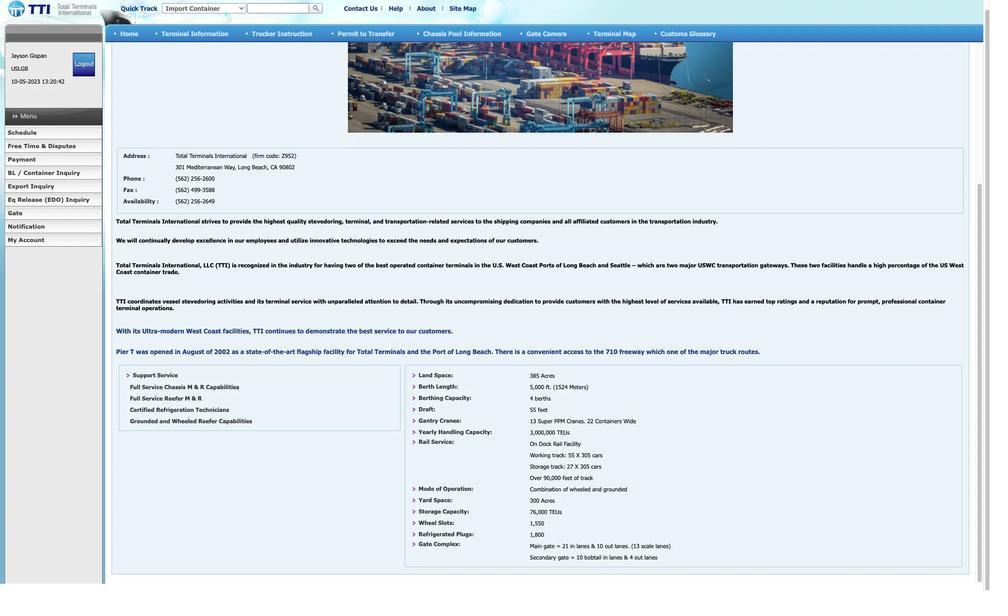 Task type: describe. For each thing, give the bounding box(es) containing it.
us
[[370, 5, 378, 12]]

about link
[[417, 5, 436, 12]]

instruction
[[278, 30, 313, 37]]

gate camera
[[527, 30, 567, 37]]

free time & disputes
[[8, 143, 76, 149]]

2023
[[28, 78, 40, 85]]

10-05-2023 13:20:42
[[11, 78, 64, 85]]

contact us
[[344, 5, 378, 12]]

contact
[[344, 5, 368, 12]]

contact us link
[[344, 5, 378, 12]]

site map link
[[450, 5, 477, 12]]

release
[[18, 196, 42, 203]]

uslgb
[[11, 65, 28, 72]]

map for site map
[[464, 5, 477, 12]]

inquiry inside "link"
[[31, 183, 54, 190]]

bl / container inquiry
[[8, 169, 80, 176]]

about
[[417, 5, 436, 12]]

eq
[[8, 196, 16, 203]]

free time & disputes link
[[5, 139, 102, 153]]

container
[[23, 169, 55, 176]]

track
[[140, 5, 157, 12]]

inquiry for (edo)
[[66, 196, 90, 203]]

chassis
[[423, 30, 447, 37]]

home
[[120, 30, 138, 37]]

to
[[360, 30, 367, 37]]

map for terminal map
[[623, 30, 636, 37]]

gate link
[[5, 207, 102, 220]]

help link
[[389, 5, 403, 12]]

customs
[[661, 30, 688, 37]]

trucker
[[252, 30, 276, 37]]

export inquiry link
[[5, 180, 102, 193]]

glossary
[[690, 30, 716, 37]]

transfer
[[369, 30, 395, 37]]

payment
[[8, 156, 36, 163]]

(edo)
[[44, 196, 64, 203]]

trucker instruction
[[252, 30, 313, 37]]

payment link
[[5, 153, 102, 166]]

05-
[[19, 78, 28, 85]]

notification
[[8, 223, 45, 230]]

my account link
[[5, 233, 102, 247]]

site map
[[450, 5, 477, 12]]

customs glossary
[[661, 30, 716, 37]]



Task type: locate. For each thing, give the bounding box(es) containing it.
jayson
[[11, 52, 28, 59]]

1 horizontal spatial information
[[464, 30, 502, 37]]

1 horizontal spatial gate
[[527, 30, 541, 37]]

terminal
[[162, 30, 189, 37], [594, 30, 621, 37]]

gate
[[527, 30, 541, 37], [8, 210, 23, 216]]

permit
[[338, 30, 358, 37]]

jayson gispan
[[11, 52, 47, 59]]

bl / container inquiry link
[[5, 166, 102, 180]]

terminal for terminal information
[[162, 30, 189, 37]]

eq release (edo) inquiry
[[8, 196, 90, 203]]

permit to transfer
[[338, 30, 395, 37]]

1 vertical spatial gate
[[8, 210, 23, 216]]

gate for gate camera
[[527, 30, 541, 37]]

terminal map
[[594, 30, 636, 37]]

quick track
[[121, 5, 157, 12]]

1 horizontal spatial map
[[623, 30, 636, 37]]

schedule
[[8, 129, 37, 136]]

gate left camera
[[527, 30, 541, 37]]

0 vertical spatial inquiry
[[56, 169, 80, 176]]

chassis pool information
[[423, 30, 502, 37]]

1 horizontal spatial terminal
[[594, 30, 621, 37]]

map
[[464, 5, 477, 12], [623, 30, 636, 37]]

1 vertical spatial map
[[623, 30, 636, 37]]

None text field
[[247, 3, 309, 13]]

0 horizontal spatial gate
[[8, 210, 23, 216]]

1 vertical spatial inquiry
[[31, 183, 54, 190]]

gate for gate
[[8, 210, 23, 216]]

login image
[[73, 53, 95, 76]]

time
[[24, 143, 39, 149]]

my
[[8, 236, 17, 243]]

notification link
[[5, 220, 102, 233]]

0 horizontal spatial information
[[191, 30, 229, 37]]

inquiry down payment link
[[56, 169, 80, 176]]

free
[[8, 143, 22, 149]]

13:20:42
[[42, 78, 64, 85]]

information
[[191, 30, 229, 37], [464, 30, 502, 37]]

help
[[389, 5, 403, 12]]

my account
[[8, 236, 44, 243]]

0 vertical spatial gate
[[527, 30, 541, 37]]

inquiry
[[56, 169, 80, 176], [31, 183, 54, 190], [66, 196, 90, 203]]

bl
[[8, 169, 16, 176]]

map right site
[[464, 5, 477, 12]]

2 information from the left
[[464, 30, 502, 37]]

terminal information
[[162, 30, 229, 37]]

0 horizontal spatial terminal
[[162, 30, 189, 37]]

terminal for terminal map
[[594, 30, 621, 37]]

export
[[8, 183, 29, 190]]

gate down the eq
[[8, 210, 23, 216]]

1 information from the left
[[191, 30, 229, 37]]

inquiry right "(edo)"
[[66, 196, 90, 203]]

map left customs
[[623, 30, 636, 37]]

disputes
[[48, 143, 76, 149]]

schedule link
[[5, 126, 102, 139]]

0 horizontal spatial map
[[464, 5, 477, 12]]

pool
[[448, 30, 462, 37]]

&
[[41, 143, 46, 149]]

account
[[19, 236, 44, 243]]

eq release (edo) inquiry link
[[5, 193, 102, 207]]

inquiry down bl / container inquiry
[[31, 183, 54, 190]]

2 terminal from the left
[[594, 30, 621, 37]]

2 vertical spatial inquiry
[[66, 196, 90, 203]]

site
[[450, 5, 462, 12]]

export inquiry
[[8, 183, 54, 190]]

gispan
[[30, 52, 47, 59]]

inquiry for container
[[56, 169, 80, 176]]

camera
[[543, 30, 567, 37]]

10-
[[11, 78, 19, 85]]

1 terminal from the left
[[162, 30, 189, 37]]

/
[[18, 169, 22, 176]]

quick
[[121, 5, 138, 12]]

0 vertical spatial map
[[464, 5, 477, 12]]



Task type: vqa. For each thing, say whether or not it's contained in the screenshot.
rightmost Information
yes



